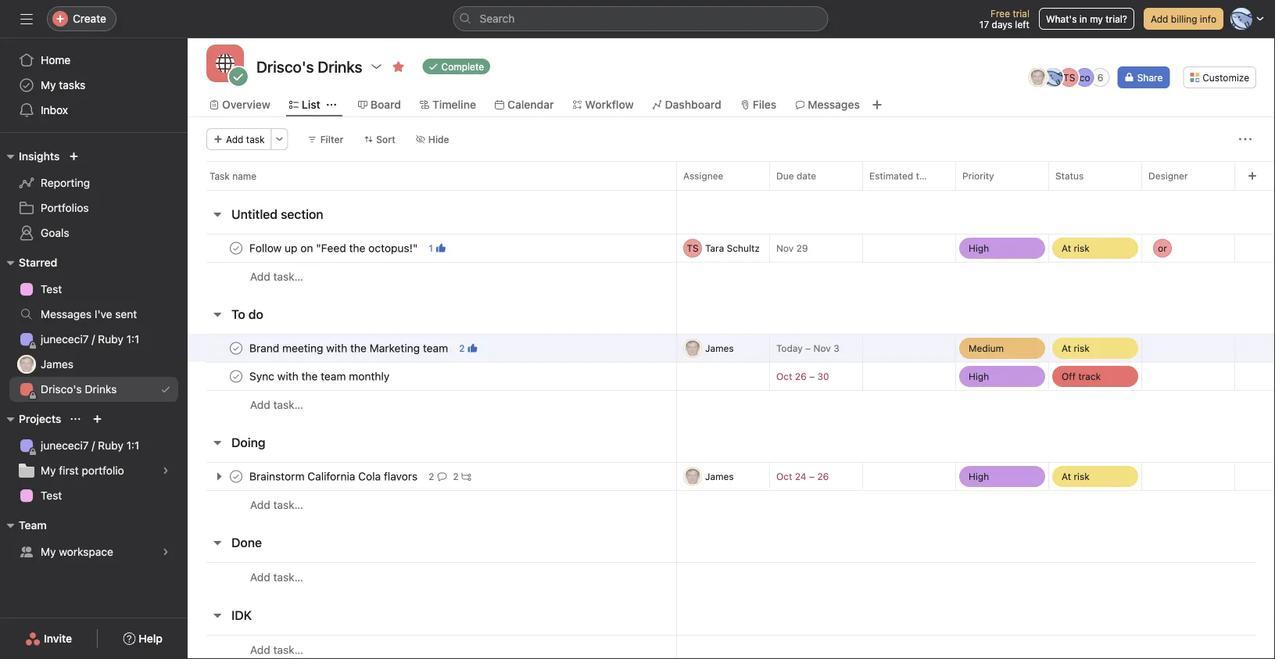 Task type: vqa. For each thing, say whether or not it's contained in the screenshot.
Close image
no



Task type: locate. For each thing, give the bounding box(es) containing it.
insights element
[[0, 142, 188, 249]]

collapse task list for this section image left doing button
[[211, 436, 224, 449]]

task… for "add task…" button for idk 'button'
[[273, 644, 303, 657]]

0 vertical spatial junececi7 / ruby 1:1
[[41, 333, 139, 346]]

add tab image
[[871, 99, 884, 111]]

0 vertical spatial test link
[[9, 277, 178, 302]]

2 vertical spatial at
[[1062, 471, 1072, 482]]

high button
[[956, 363, 1049, 390], [956, 463, 1049, 490]]

1 horizontal spatial ja
[[688, 343, 698, 354]]

1 vertical spatial junececi7 / ruby 1:1 link
[[9, 433, 178, 458]]

to do
[[231, 307, 263, 322]]

oct down today at the right of page
[[777, 371, 793, 382]]

26
[[795, 371, 807, 382], [818, 471, 829, 482]]

0 vertical spatial collapse task list for this section image
[[211, 537, 224, 549]]

– inside header doing tree grid
[[809, 471, 815, 482]]

messages inside starred element
[[41, 308, 92, 321]]

add for add billing info button
[[1151, 13, 1169, 24]]

0 vertical spatial completed image
[[227, 239, 246, 258]]

customize button
[[1183, 66, 1257, 88]]

test down starred
[[41, 283, 62, 296]]

1 junececi7 / ruby 1:1 link from the top
[[9, 327, 178, 352]]

add task… down done
[[250, 571, 303, 584]]

invite button
[[15, 625, 82, 653]]

completed image inside 'follow up on "feed the octopus!"' cell
[[227, 239, 246, 258]]

3 add task… button from the top
[[250, 497, 303, 514]]

2 completed image from the top
[[227, 367, 246, 386]]

junececi7 / ruby 1:1 down messages i've sent at left top
[[41, 333, 139, 346]]

0 vertical spatial 26
[[795, 371, 807, 382]]

5 add task… row from the top
[[188, 635, 1276, 659]]

add task… button up "do"
[[250, 268, 303, 285]]

row containing james
[[188, 462, 1276, 491]]

ruby
[[98, 333, 123, 346], [98, 439, 123, 452]]

portfolios
[[41, 201, 89, 214]]

add task… up done button
[[250, 499, 303, 511]]

add task button
[[206, 128, 272, 150]]

add task… row for james "button" in the right bottom of the page
[[188, 490, 1276, 519]]

free trial 17 days left
[[980, 8, 1030, 30]]

test link up messages i've sent at left top
[[9, 277, 178, 302]]

4 add task… from the top
[[250, 571, 303, 584]]

/
[[92, 333, 95, 346], [92, 439, 95, 452]]

risk inside the header untitled section tree grid
[[1074, 243, 1090, 254]]

– for oct 24
[[809, 471, 815, 482]]

2 my from the top
[[41, 464, 56, 477]]

0 vertical spatial at risk button
[[1050, 235, 1142, 262]]

billing
[[1171, 13, 1198, 24]]

messages link
[[796, 96, 860, 113]]

1 oct from the top
[[777, 371, 793, 382]]

at risk for medium
[[1062, 343, 1090, 354]]

1 vertical spatial collapse task list for this section image
[[211, 308, 224, 321]]

0 vertical spatial oct
[[777, 371, 793, 382]]

task… for "add task…" button within header to do tree grid
[[273, 398, 303, 411]]

junececi7 / ruby 1:1 link down messages i've sent at left top
[[9, 327, 178, 352]]

ja inside starred element
[[21, 359, 32, 370]]

medium button
[[956, 335, 1049, 362]]

junececi7 / ruby 1:1 link up portfolio
[[9, 433, 178, 458]]

add field image
[[1248, 171, 1258, 181]]

oct for oct 24 – 26
[[777, 471, 793, 482]]

Completed checkbox
[[227, 239, 246, 258], [227, 339, 246, 358], [227, 467, 246, 486]]

collapse task list for this section image left untitled at the top left of page
[[211, 208, 224, 221]]

26 inside header to do tree grid
[[795, 371, 807, 382]]

2 junececi7 from the top
[[41, 439, 89, 452]]

1:1 inside starred element
[[126, 333, 139, 346]]

starred element
[[0, 249, 188, 405]]

add task… button down "idk"
[[250, 642, 303, 659]]

add task… button down done
[[250, 569, 303, 586]]

1 horizontal spatial ts
[[1064, 72, 1076, 83]]

add task… button inside header doing tree grid
[[250, 497, 303, 514]]

risk for medium
[[1074, 343, 1090, 354]]

junececi7
[[41, 333, 89, 346], [41, 439, 89, 452]]

my inside global element
[[41, 79, 56, 92]]

add task… inside the header untitled section tree grid
[[250, 270, 303, 283]]

task… inside header to do tree grid
[[273, 398, 303, 411]]

my for my workspace
[[41, 545, 56, 558]]

sync with the team monthly cell
[[188, 362, 677, 391]]

1 at from the top
[[1062, 243, 1072, 254]]

2 vertical spatial high
[[969, 471, 990, 482]]

3 task… from the top
[[273, 499, 303, 511]]

0 vertical spatial nov
[[777, 243, 794, 254]]

james inside "button"
[[705, 471, 734, 482]]

collapse task list for this section image for untitled section
[[211, 208, 224, 221]]

3 at from the top
[[1062, 471, 1072, 482]]

1 vertical spatial oct
[[777, 471, 793, 482]]

1 add task… button from the top
[[250, 268, 303, 285]]

at inside the header untitled section tree grid
[[1062, 243, 1072, 254]]

1 horizontal spatial messages
[[808, 98, 860, 111]]

add task… for "add task…" button for idk 'button'
[[250, 644, 303, 657]]

2 vertical spatial collapse task list for this section image
[[211, 436, 224, 449]]

task… inside the header untitled section tree grid
[[273, 270, 303, 283]]

my down team
[[41, 545, 56, 558]]

1 add task… from the top
[[250, 270, 303, 283]]

messages
[[808, 98, 860, 111], [41, 308, 92, 321]]

home
[[41, 54, 71, 66]]

add up done button
[[250, 499, 270, 511]]

2 high from the top
[[969, 371, 990, 382]]

header untitled section tree grid
[[188, 234, 1276, 291]]

26 right 24 at the right bottom of page
[[818, 471, 829, 482]]

0 vertical spatial risk
[[1074, 243, 1090, 254]]

james
[[705, 343, 734, 354], [41, 358, 74, 371], [705, 471, 734, 482]]

0 vertical spatial 1:1
[[126, 333, 139, 346]]

1 vertical spatial junececi7
[[41, 439, 89, 452]]

add inside header doing tree grid
[[250, 499, 270, 511]]

at
[[1062, 243, 1072, 254], [1062, 343, 1072, 354], [1062, 471, 1072, 482]]

1 vertical spatial –
[[810, 371, 815, 382]]

nov
[[777, 243, 794, 254], [814, 343, 831, 354]]

2 vertical spatial –
[[809, 471, 815, 482]]

1 ruby from the top
[[98, 333, 123, 346]]

risk inside header doing tree grid
[[1074, 471, 1090, 482]]

1 vertical spatial at risk button
[[1050, 463, 1142, 490]]

1 vertical spatial ts
[[687, 243, 699, 254]]

collapse task list for this section image left "idk"
[[211, 609, 224, 622]]

invite
[[44, 632, 72, 645]]

board
[[371, 98, 401, 111]]

team
[[19, 519, 47, 532]]

completed image
[[227, 239, 246, 258], [227, 367, 246, 386], [227, 467, 246, 486]]

/ up my first portfolio link
[[92, 439, 95, 452]]

inbox
[[41, 104, 68, 117]]

nov left 29
[[777, 243, 794, 254]]

2 task… from the top
[[273, 398, 303, 411]]

row
[[188, 161, 1276, 190], [206, 189, 1273, 191], [188, 234, 1276, 263], [188, 334, 1276, 363], [188, 362, 1276, 391], [188, 462, 1276, 491]]

/ down messages i've sent link
[[92, 333, 95, 346]]

junececi7 down messages i've sent at left top
[[41, 333, 89, 346]]

2 at from the top
[[1062, 343, 1072, 354]]

my left first at bottom left
[[41, 464, 56, 477]]

messages for messages i've sent
[[41, 308, 92, 321]]

0 vertical spatial my
[[41, 79, 56, 92]]

remove from starred image
[[392, 60, 405, 73]]

1 high button from the top
[[956, 363, 1049, 390]]

done
[[231, 535, 262, 550]]

my first portfolio link
[[9, 458, 178, 483]]

doing button
[[231, 429, 266, 457]]

show options, current sort, top image
[[71, 414, 80, 424]]

1 task… from the top
[[273, 270, 303, 283]]

1 vertical spatial ruby
[[98, 439, 123, 452]]

2 junececi7 / ruby 1:1 link from the top
[[9, 433, 178, 458]]

1 vertical spatial collapse task list for this section image
[[211, 609, 224, 622]]

at risk inside header doing tree grid
[[1062, 471, 1090, 482]]

my workspace
[[41, 545, 113, 558]]

0 vertical spatial high button
[[956, 363, 1049, 390]]

1 1:1 from the top
[[126, 333, 139, 346]]

oct left 24 at the right bottom of page
[[777, 471, 793, 482]]

add down "idk"
[[250, 644, 270, 657]]

2 vertical spatial my
[[41, 545, 56, 558]]

task… inside header doing tree grid
[[273, 499, 303, 511]]

completed checkbox right 'expand subtask list for the task brainstorm california cola flavors' image
[[227, 467, 246, 486]]

2 collapse task list for this section image from the top
[[211, 308, 224, 321]]

0 vertical spatial at risk
[[1062, 243, 1090, 254]]

junececi7 up first at bottom left
[[41, 439, 89, 452]]

sent
[[115, 308, 137, 321]]

my inside projects element
[[41, 464, 56, 477]]

files link
[[740, 96, 777, 113]]

collapse task list for this section image
[[211, 537, 224, 549], [211, 609, 224, 622]]

add task… button for done button
[[250, 569, 303, 586]]

at risk inside the header untitled section tree grid
[[1062, 243, 1090, 254]]

add for "add task…" button for idk 'button'
[[250, 644, 270, 657]]

ts
[[1064, 72, 1076, 83], [687, 243, 699, 254]]

1 collapse task list for this section image from the top
[[211, 537, 224, 549]]

reporting link
[[9, 170, 178, 196]]

2 junececi7 / ruby 1:1 from the top
[[41, 439, 139, 452]]

messages left add tab icon
[[808, 98, 860, 111]]

0 horizontal spatial 26
[[795, 371, 807, 382]]

search list box
[[453, 6, 829, 31]]

test inside projects element
[[41, 489, 62, 502]]

ts left co
[[1064, 72, 1076, 83]]

0 vertical spatial completed checkbox
[[227, 239, 246, 258]]

completed image
[[227, 339, 246, 358]]

1 vertical spatial 1:1
[[126, 439, 139, 452]]

1 vertical spatial my
[[41, 464, 56, 477]]

1 completed checkbox from the top
[[227, 239, 246, 258]]

search
[[480, 12, 515, 25]]

3 at risk from the top
[[1062, 471, 1090, 482]]

junececi7 / ruby 1:1 up my first portfolio link
[[41, 439, 139, 452]]

task… for "add task…" button for done button
[[273, 571, 303, 584]]

3 my from the top
[[41, 545, 56, 558]]

1 vertical spatial test link
[[9, 483, 178, 508]]

add for "add task…" button in the header doing tree grid
[[250, 499, 270, 511]]

3 high from the top
[[969, 471, 990, 482]]

1 completed image from the top
[[227, 239, 246, 258]]

0 vertical spatial ruby
[[98, 333, 123, 346]]

new image
[[69, 152, 78, 161]]

1 horizontal spatial nov
[[814, 343, 831, 354]]

1 test from the top
[[41, 283, 62, 296]]

test inside starred element
[[41, 283, 62, 296]]

test
[[41, 283, 62, 296], [41, 489, 62, 502]]

oct for oct 26 – 30
[[777, 371, 793, 382]]

1 vertical spatial test
[[41, 489, 62, 502]]

4 add task… row from the top
[[188, 562, 1276, 592]]

2 test from the top
[[41, 489, 62, 502]]

1 collapse task list for this section image from the top
[[211, 208, 224, 221]]

1 vertical spatial high
[[969, 371, 990, 382]]

junececi7 / ruby 1:1 link
[[9, 327, 178, 352], [9, 433, 178, 458]]

nov inside header to do tree grid
[[814, 343, 831, 354]]

add task… button inside header to do tree grid
[[250, 397, 303, 414]]

add task… inside header to do tree grid
[[250, 398, 303, 411]]

1 vertical spatial james
[[41, 358, 74, 371]]

2 at risk from the top
[[1062, 343, 1090, 354]]

workflow link
[[573, 96, 634, 113]]

add task… row
[[188, 262, 1276, 291], [188, 390, 1276, 419], [188, 490, 1276, 519], [188, 562, 1276, 592], [188, 635, 1276, 659]]

add task
[[226, 134, 265, 145]]

0 vertical spatial junececi7
[[41, 333, 89, 346]]

risk
[[1074, 243, 1090, 254], [1074, 343, 1090, 354], [1074, 471, 1090, 482]]

overview link
[[210, 96, 270, 113]]

test link down portfolio
[[9, 483, 178, 508]]

junececi7 / ruby 1:1
[[41, 333, 139, 346], [41, 439, 139, 452]]

add task… inside header doing tree grid
[[250, 499, 303, 511]]

completed checkbox inside 'follow up on "feed the octopus!"' cell
[[227, 239, 246, 258]]

add down done
[[250, 571, 270, 584]]

– left 30
[[810, 371, 815, 382]]

0 horizontal spatial ts
[[687, 243, 699, 254]]

priority
[[963, 170, 995, 181]]

new project or portfolio image
[[93, 414, 102, 424]]

completed checkbox down untitled at the top left of page
[[227, 239, 246, 258]]

task…
[[273, 270, 303, 283], [273, 398, 303, 411], [273, 499, 303, 511], [273, 571, 303, 584], [273, 644, 303, 657]]

nov left 3
[[814, 343, 831, 354]]

/ inside starred element
[[92, 333, 95, 346]]

assignee
[[684, 170, 724, 181]]

filter
[[320, 134, 344, 145]]

1 vertical spatial risk
[[1074, 343, 1090, 354]]

2 add task… button from the top
[[250, 397, 303, 414]]

add task… row for idk 'button'
[[188, 635, 1276, 659]]

5 task… from the top
[[273, 644, 303, 657]]

3 add task… row from the top
[[188, 490, 1276, 519]]

1 / from the top
[[92, 333, 95, 346]]

1 junececi7 from the top
[[41, 333, 89, 346]]

1 add task… row from the top
[[188, 262, 1276, 291]]

at inside header doing tree grid
[[1062, 471, 1072, 482]]

oct inside header to do tree grid
[[777, 371, 793, 382]]

collapse task list for this section image left done button
[[211, 537, 224, 549]]

sort
[[376, 134, 396, 145]]

risk inside dropdown button
[[1074, 343, 1090, 354]]

add task… button up doing button
[[250, 397, 303, 414]]

1 my from the top
[[41, 79, 56, 92]]

1 junececi7 / ruby 1:1 from the top
[[41, 333, 139, 346]]

see details, my workspace image
[[161, 547, 170, 557]]

add task…
[[250, 270, 303, 283], [250, 398, 303, 411], [250, 499, 303, 511], [250, 571, 303, 584], [250, 644, 303, 657]]

due date
[[777, 170, 817, 181]]

5 add task… button from the top
[[250, 642, 303, 659]]

2 at risk button from the top
[[1050, 463, 1142, 490]]

ts left tara
[[687, 243, 699, 254]]

1 vertical spatial at
[[1062, 343, 1072, 354]]

in
[[1080, 13, 1088, 24]]

3 risk from the top
[[1074, 471, 1090, 482]]

1 risk from the top
[[1074, 243, 1090, 254]]

2 vertical spatial risk
[[1074, 471, 1090, 482]]

26 left 30
[[795, 371, 807, 382]]

at risk inside dropdown button
[[1062, 343, 1090, 354]]

add task… button up done button
[[250, 497, 303, 514]]

create
[[73, 12, 106, 25]]

completed checkbox inside "brainstorm california cola flavors" cell
[[227, 467, 246, 486]]

0 horizontal spatial ja
[[21, 359, 32, 370]]

trial?
[[1106, 13, 1128, 24]]

3 collapse task list for this section image from the top
[[211, 436, 224, 449]]

add task… down "idk"
[[250, 644, 303, 657]]

2 vertical spatial completed checkbox
[[227, 467, 246, 486]]

add task… up doing button
[[250, 398, 303, 411]]

add inside header to do tree grid
[[250, 398, 270, 411]]

test down first at bottom left
[[41, 489, 62, 502]]

2 vertical spatial ja
[[21, 359, 32, 370]]

1 horizontal spatial 26
[[818, 471, 829, 482]]

add task… row for done button
[[188, 562, 1276, 592]]

1 vertical spatial high button
[[956, 463, 1049, 490]]

1:1 down sent
[[126, 333, 139, 346]]

add up doing button
[[250, 398, 270, 411]]

more actions image
[[1240, 133, 1252, 145]]

ruby up portfolio
[[98, 439, 123, 452]]

collapse task list for this section image left 'to'
[[211, 308, 224, 321]]

add task… button
[[250, 268, 303, 285], [250, 397, 303, 414], [250, 497, 303, 514], [250, 569, 303, 586], [250, 642, 303, 659]]

add inside the header untitled section tree grid
[[250, 270, 270, 283]]

high inside header to do tree grid
[[969, 371, 990, 382]]

home link
[[9, 48, 178, 73]]

0 horizontal spatial messages
[[41, 308, 92, 321]]

1 at risk from the top
[[1062, 243, 1090, 254]]

add task… up "do"
[[250, 270, 303, 283]]

2 horizontal spatial ja
[[1033, 72, 1043, 83]]

oct inside header doing tree grid
[[777, 471, 793, 482]]

to
[[231, 307, 245, 322]]

2 add task… from the top
[[250, 398, 303, 411]]

3 completed checkbox from the top
[[227, 467, 246, 486]]

high button inside header doing tree grid
[[956, 463, 1049, 490]]

add task… for "add task…" button within header to do tree grid
[[250, 398, 303, 411]]

my inside teams element
[[41, 545, 56, 558]]

2 comments image
[[437, 472, 447, 481]]

2 risk from the top
[[1074, 343, 1090, 354]]

2 vertical spatial at risk
[[1062, 471, 1090, 482]]

2 oct from the top
[[777, 471, 793, 482]]

task… for "add task…" button within the header untitled section tree grid
[[273, 270, 303, 283]]

oct 24 – 26
[[777, 471, 829, 482]]

1 vertical spatial 26
[[818, 471, 829, 482]]

1 vertical spatial junececi7 / ruby 1:1
[[41, 439, 139, 452]]

ja
[[1033, 72, 1043, 83], [688, 343, 698, 354], [21, 359, 32, 370]]

17
[[980, 19, 989, 30]]

james inside header to do tree grid
[[705, 343, 734, 354]]

3 add task… from the top
[[250, 499, 303, 511]]

1 vertical spatial completed image
[[227, 367, 246, 386]]

2 vertical spatial james
[[705, 471, 734, 482]]

add up "do"
[[250, 270, 270, 283]]

1:1 up my first portfolio link
[[126, 439, 139, 452]]

2 collapse task list for this section image from the top
[[211, 609, 224, 622]]

add task… for "add task…" button in the header doing tree grid
[[250, 499, 303, 511]]

2 1:1 from the top
[[126, 439, 139, 452]]

junececi7 / ruby 1:1 inside projects element
[[41, 439, 139, 452]]

add left billing
[[1151, 13, 1169, 24]]

messages left i've
[[41, 308, 92, 321]]

at inside at risk dropdown button
[[1062, 343, 1072, 354]]

james inside starred element
[[41, 358, 74, 371]]

29
[[797, 243, 808, 254]]

3 completed image from the top
[[227, 467, 246, 486]]

at risk
[[1062, 243, 1090, 254], [1062, 343, 1090, 354], [1062, 471, 1090, 482]]

– right 24 at the right bottom of page
[[809, 471, 815, 482]]

1 vertical spatial completed checkbox
[[227, 339, 246, 358]]

completed image down completed icon
[[227, 367, 246, 386]]

2 high button from the top
[[956, 463, 1049, 490]]

high inside high popup button
[[969, 243, 990, 254]]

tara schultz
[[705, 243, 760, 254]]

0 vertical spatial james
[[705, 343, 734, 354]]

completed image down untitled at the top left of page
[[227, 239, 246, 258]]

2 ruby from the top
[[98, 439, 123, 452]]

– right today at the right of page
[[806, 343, 811, 354]]

add task… for "add task…" button within the header untitled section tree grid
[[250, 270, 303, 283]]

0 vertical spatial high
[[969, 243, 990, 254]]

0 vertical spatial at
[[1062, 243, 1072, 254]]

2 subtasks image
[[462, 472, 471, 481]]

1 vertical spatial at risk
[[1062, 343, 1090, 354]]

header to do tree grid
[[188, 334, 1276, 419]]

add left task
[[226, 134, 244, 145]]

high
[[969, 243, 990, 254], [969, 371, 990, 382], [969, 471, 990, 482]]

Sync with the team monthly text field
[[246, 369, 394, 384]]

1 vertical spatial ja
[[688, 343, 698, 354]]

messages i've sent
[[41, 308, 137, 321]]

oct
[[777, 371, 793, 382], [777, 471, 793, 482]]

today – nov 3
[[777, 343, 840, 354]]

date
[[797, 170, 817, 181]]

my left tasks
[[41, 79, 56, 92]]

0 vertical spatial junececi7 / ruby 1:1 link
[[9, 327, 178, 352]]

completed image right 'expand subtask list for the task brainstorm california cola flavors' image
[[227, 467, 246, 486]]

0 vertical spatial test
[[41, 283, 62, 296]]

1 high from the top
[[969, 243, 990, 254]]

inbox link
[[9, 98, 178, 123]]

0 vertical spatial messages
[[808, 98, 860, 111]]

collapse task list for this section image
[[211, 208, 224, 221], [211, 308, 224, 321], [211, 436, 224, 449]]

2 / from the top
[[92, 439, 95, 452]]

share button
[[1118, 66, 1170, 88]]

ruby down i've
[[98, 333, 123, 346]]

help button
[[113, 625, 173, 653]]

completed image inside sync with the team monthly cell
[[227, 367, 246, 386]]

1 vertical spatial messages
[[41, 308, 92, 321]]

completed checkbox inside "brand meeting with the marketing team" cell
[[227, 339, 246, 358]]

5 add task… from the top
[[250, 644, 303, 657]]

0 vertical spatial collapse task list for this section image
[[211, 208, 224, 221]]

estimated time
[[870, 170, 936, 181]]

test link
[[9, 277, 178, 302], [9, 483, 178, 508]]

1 vertical spatial /
[[92, 439, 95, 452]]

1 at risk button from the top
[[1050, 235, 1142, 262]]

add task… button for james "button" in the right bottom of the page
[[250, 497, 303, 514]]

0 vertical spatial /
[[92, 333, 95, 346]]

do
[[249, 307, 263, 322]]

0 horizontal spatial nov
[[777, 243, 794, 254]]

projects button
[[0, 410, 61, 429]]

4 add task… button from the top
[[250, 569, 303, 586]]

row containing oct 26
[[188, 362, 1276, 391]]

more actions image
[[275, 135, 284, 144]]

4 task… from the top
[[273, 571, 303, 584]]

2 completed checkbox from the top
[[227, 339, 246, 358]]

2 vertical spatial completed image
[[227, 467, 246, 486]]

1 vertical spatial nov
[[814, 343, 831, 354]]

globe image
[[216, 54, 235, 73]]

follow up on "feed the octopus!" cell
[[188, 234, 677, 263]]

completed checkbox up completed checkbox
[[227, 339, 246, 358]]

collapse task list for this section image for idk
[[211, 609, 224, 622]]



Task type: describe. For each thing, give the bounding box(es) containing it.
Brainstorm California Cola flavors text field
[[246, 469, 422, 484]]

medium
[[969, 343, 1004, 354]]

high for off track
[[969, 371, 990, 382]]

test for first test link from the top
[[41, 283, 62, 296]]

risk for high
[[1074, 243, 1090, 254]]

row containing task name
[[188, 161, 1276, 190]]

overview
[[222, 98, 270, 111]]

expand subtask list for the task brainstorm california cola flavors image
[[213, 470, 225, 483]]

info
[[1200, 13, 1217, 24]]

2
[[459, 343, 465, 354]]

projects element
[[0, 405, 188, 511]]

26 inside header doing tree grid
[[818, 471, 829, 482]]

at risk button
[[1050, 335, 1142, 362]]

drinks
[[85, 383, 117, 396]]

ts inside row
[[687, 243, 699, 254]]

due
[[777, 170, 794, 181]]

goals
[[41, 226, 69, 239]]

search button
[[453, 6, 829, 31]]

add for "add task…" button within the header untitled section tree grid
[[250, 270, 270, 283]]

drisco's drinks
[[41, 383, 117, 396]]

0 vertical spatial ja
[[1033, 72, 1043, 83]]

add billing info
[[1151, 13, 1217, 24]]

filter button
[[301, 128, 351, 150]]

drisco's drinks link
[[9, 377, 178, 402]]

track
[[1079, 371, 1101, 382]]

starred button
[[0, 253, 57, 272]]

time
[[916, 170, 936, 181]]

my workspace link
[[9, 540, 178, 565]]

james button
[[684, 467, 766, 486]]

junececi7 inside projects element
[[41, 439, 89, 452]]

task
[[210, 170, 230, 181]]

goals link
[[9, 221, 178, 246]]

drisco's
[[41, 383, 82, 396]]

workflow
[[585, 98, 634, 111]]

timeline
[[432, 98, 476, 111]]

collapse task list for this section image for doing
[[211, 436, 224, 449]]

collapse task list for this section image for done
[[211, 537, 224, 549]]

tara
[[705, 243, 724, 254]]

completed image for at
[[227, 239, 246, 258]]

task… for "add task…" button in the header doing tree grid
[[273, 499, 303, 511]]

customize
[[1203, 72, 1250, 83]]

at for high
[[1062, 243, 1072, 254]]

done button
[[231, 529, 262, 557]]

high inside header doing tree grid
[[969, 471, 990, 482]]

at risk for high
[[1062, 243, 1090, 254]]

2 add task… row from the top
[[188, 390, 1276, 419]]

off track button
[[1050, 363, 1142, 390]]

task name
[[210, 170, 257, 181]]

completed checkbox for 1
[[227, 239, 246, 258]]

global element
[[0, 38, 188, 132]]

estimated
[[870, 170, 914, 181]]

complete
[[442, 61, 484, 72]]

Follow up on "Feed the octopus!" text field
[[246, 240, 423, 256]]

1 test link from the top
[[9, 277, 178, 302]]

brainstorm california cola flavors cell
[[188, 462, 677, 491]]

portfolio
[[82, 464, 124, 477]]

show options image
[[370, 60, 383, 73]]

ruby inside projects element
[[98, 439, 123, 452]]

task
[[246, 134, 265, 145]]

my for my first portfolio
[[41, 464, 56, 477]]

trial
[[1013, 8, 1030, 19]]

schultz
[[727, 243, 760, 254]]

idk
[[231, 608, 252, 623]]

row containing 2
[[188, 334, 1276, 363]]

reporting
[[41, 176, 90, 189]]

complete button
[[416, 56, 497, 77]]

help
[[139, 632, 163, 645]]

what's in my trial? button
[[1039, 8, 1135, 30]]

co
[[1080, 72, 1091, 83]]

at for medium
[[1062, 343, 1072, 354]]

my tasks
[[41, 79, 86, 92]]

hide sidebar image
[[20, 13, 33, 25]]

6
[[1098, 72, 1104, 83]]

high button
[[956, 235, 1049, 262]]

Completed checkbox
[[227, 367, 246, 386]]

junececi7 / ruby 1:1 inside starred element
[[41, 333, 139, 346]]

1 button
[[426, 240, 449, 256]]

or
[[1158, 243, 1168, 254]]

2 test link from the top
[[9, 483, 178, 508]]

create button
[[47, 6, 116, 31]]

test for 2nd test link from the top
[[41, 489, 62, 502]]

calendar link
[[495, 96, 554, 113]]

my first portfolio
[[41, 464, 124, 477]]

add for "add task…" button within header to do tree grid
[[250, 398, 270, 411]]

first
[[59, 464, 79, 477]]

workspace
[[59, 545, 113, 558]]

nov inside the header untitled section tree grid
[[777, 243, 794, 254]]

ruby inside starred element
[[98, 333, 123, 346]]

1:1 inside projects element
[[126, 439, 139, 452]]

add task… button for idk 'button'
[[250, 642, 303, 659]]

board link
[[358, 96, 401, 113]]

junececi7 inside starred element
[[41, 333, 89, 346]]

name
[[232, 170, 257, 181]]

completed checkbox for 2
[[227, 339, 246, 358]]

nov 29
[[777, 243, 808, 254]]

0 vertical spatial –
[[806, 343, 811, 354]]

share
[[1138, 72, 1163, 83]]

at risk button inside header doing tree grid
[[1050, 463, 1142, 490]]

my for my tasks
[[41, 79, 56, 92]]

high for at risk
[[969, 243, 990, 254]]

3
[[834, 343, 840, 354]]

timeline link
[[420, 96, 476, 113]]

add for "add task…" button for done button
[[250, 571, 270, 584]]

my
[[1090, 13, 1103, 24]]

tab actions image
[[327, 100, 336, 109]]

0 vertical spatial ts
[[1064, 72, 1076, 83]]

2 button
[[456, 341, 481, 356]]

projects
[[19, 413, 61, 425]]

– for oct 26
[[810, 371, 815, 382]]

messages for messages
[[808, 98, 860, 111]]

header doing tree grid
[[188, 462, 1276, 519]]

files
[[753, 98, 777, 111]]

untitled
[[231, 207, 278, 222]]

Brand meeting with the Marketing team text field
[[246, 341, 453, 356]]

team button
[[0, 516, 47, 535]]

dashboard
[[665, 98, 722, 111]]

ja inside row
[[688, 343, 698, 354]]

row containing 1
[[188, 234, 1276, 263]]

see details, my first portfolio image
[[161, 466, 170, 476]]

dashboard link
[[653, 96, 722, 113]]

add task… for "add task…" button for done button
[[250, 571, 303, 584]]

oct 26 – 30
[[777, 371, 829, 382]]

add task… button inside the header untitled section tree grid
[[250, 268, 303, 285]]

completed image for off
[[227, 367, 246, 386]]

off
[[1062, 371, 1076, 382]]

teams element
[[0, 511, 188, 568]]

what's
[[1046, 13, 1077, 24]]

starred
[[19, 256, 57, 269]]

/ inside projects element
[[92, 439, 95, 452]]

off track
[[1062, 371, 1101, 382]]

today
[[777, 343, 803, 354]]

brand meeting with the marketing team cell
[[188, 334, 677, 363]]

1
[[429, 243, 433, 254]]

insights
[[19, 150, 60, 163]]



